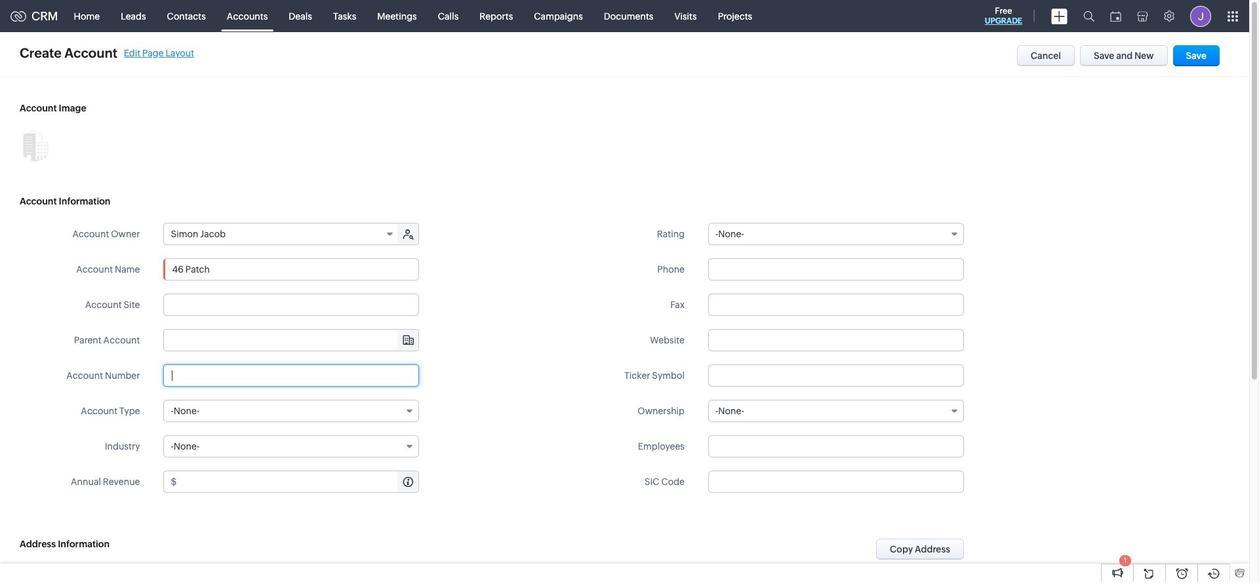 Task type: vqa. For each thing, say whether or not it's contained in the screenshot.
Amount
no



Task type: locate. For each thing, give the bounding box(es) containing it.
None text field
[[164, 259, 420, 281], [709, 259, 964, 281], [164, 294, 420, 316], [709, 329, 964, 352], [164, 365, 420, 387], [709, 436, 964, 458], [709, 471, 964, 493], [179, 472, 419, 493], [164, 259, 420, 281], [709, 259, 964, 281], [164, 294, 420, 316], [709, 329, 964, 352], [164, 365, 420, 387], [709, 436, 964, 458], [709, 471, 964, 493], [179, 472, 419, 493]]

None text field
[[709, 294, 964, 316], [164, 330, 419, 351], [709, 365, 964, 387], [709, 294, 964, 316], [164, 330, 419, 351], [709, 365, 964, 387]]

calendar image
[[1111, 11, 1122, 21]]

profile image
[[1191, 6, 1212, 27]]

image image
[[20, 130, 51, 161]]

profile element
[[1183, 0, 1220, 32]]

None field
[[709, 223, 964, 245], [164, 224, 399, 245], [164, 330, 419, 351], [164, 400, 420, 423], [709, 400, 964, 423], [164, 436, 420, 458], [709, 223, 964, 245], [164, 224, 399, 245], [164, 330, 419, 351], [164, 400, 420, 423], [709, 400, 964, 423], [164, 436, 420, 458]]



Task type: describe. For each thing, give the bounding box(es) containing it.
search image
[[1084, 10, 1095, 22]]

create menu element
[[1044, 0, 1076, 32]]

logo image
[[10, 11, 26, 21]]

search element
[[1076, 0, 1103, 32]]

create menu image
[[1052, 8, 1068, 24]]



